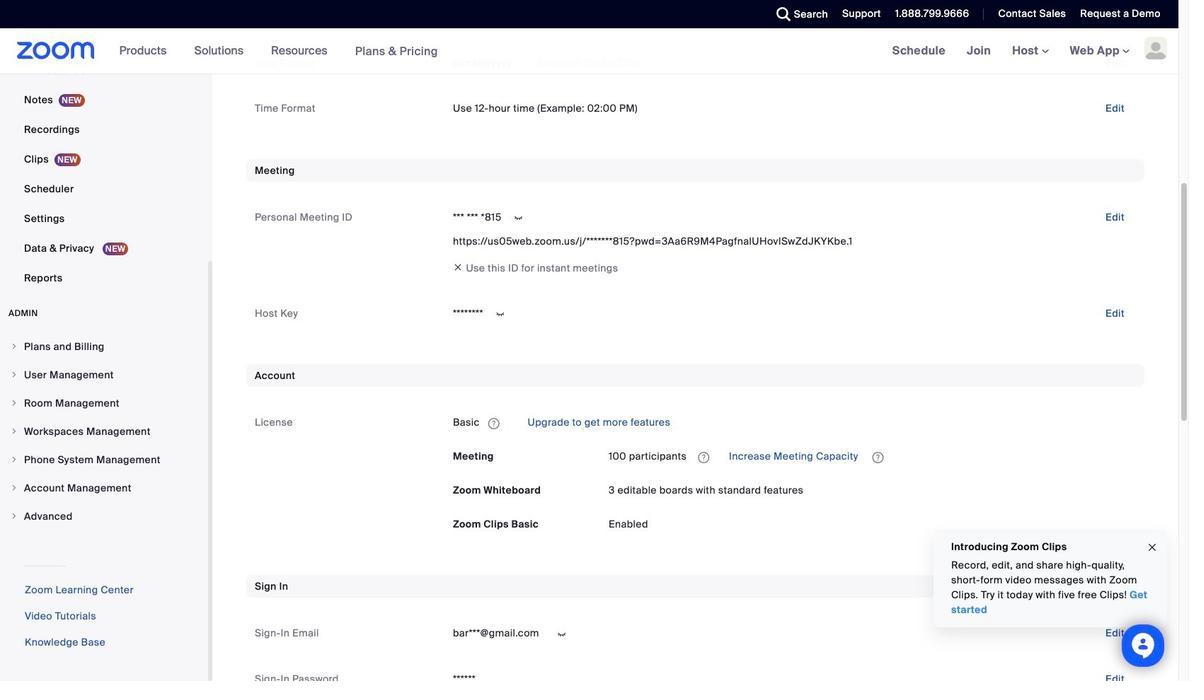 Task type: describe. For each thing, give the bounding box(es) containing it.
2 right image from the top
[[10, 484, 18, 493]]

4 menu item from the top
[[0, 418, 208, 445]]

2 menu item from the top
[[0, 362, 208, 389]]

show host key image
[[489, 308, 512, 321]]

profile picture image
[[1145, 37, 1167, 59]]

close image
[[1147, 540, 1158, 556]]

4 right image from the top
[[10, 428, 18, 436]]

3 right image from the top
[[10, 399, 18, 408]]

product information navigation
[[109, 28, 449, 74]]

5 menu item from the top
[[0, 447, 208, 474]]

2 right image from the top
[[10, 371, 18, 379]]

0 vertical spatial application
[[453, 412, 1136, 434]]

3 menu item from the top
[[0, 390, 208, 417]]

meetings navigation
[[882, 28, 1179, 74]]

1 right image from the top
[[10, 456, 18, 464]]

admin menu menu
[[0, 333, 208, 532]]



Task type: vqa. For each thing, say whether or not it's contained in the screenshot.
THE UPGRADE
no



Task type: locate. For each thing, give the bounding box(es) containing it.
banner
[[0, 28, 1179, 74]]

application
[[453, 412, 1136, 434], [609, 446, 1136, 468]]

3 right image from the top
[[10, 513, 18, 521]]

7 menu item from the top
[[0, 503, 208, 530]]

1 vertical spatial application
[[609, 446, 1136, 468]]

learn more about your license type image
[[487, 419, 501, 429]]

learn more about your meeting license image
[[694, 451, 714, 464]]

menu item
[[0, 333, 208, 360], [0, 362, 208, 389], [0, 390, 208, 417], [0, 418, 208, 445], [0, 447, 208, 474], [0, 475, 208, 502], [0, 503, 208, 530]]

1 right image from the top
[[10, 343, 18, 351]]

right image
[[10, 456, 18, 464], [10, 484, 18, 493], [10, 513, 18, 521]]

2 vertical spatial right image
[[10, 513, 18, 521]]

6 menu item from the top
[[0, 475, 208, 502]]

1 vertical spatial right image
[[10, 484, 18, 493]]

right image
[[10, 343, 18, 351], [10, 371, 18, 379], [10, 399, 18, 408], [10, 428, 18, 436]]

zoom logo image
[[17, 42, 95, 59]]

show personal meeting id image
[[507, 212, 530, 225]]

0 vertical spatial right image
[[10, 456, 18, 464]]

personal menu menu
[[0, 0, 208, 294]]

1 menu item from the top
[[0, 333, 208, 360]]



